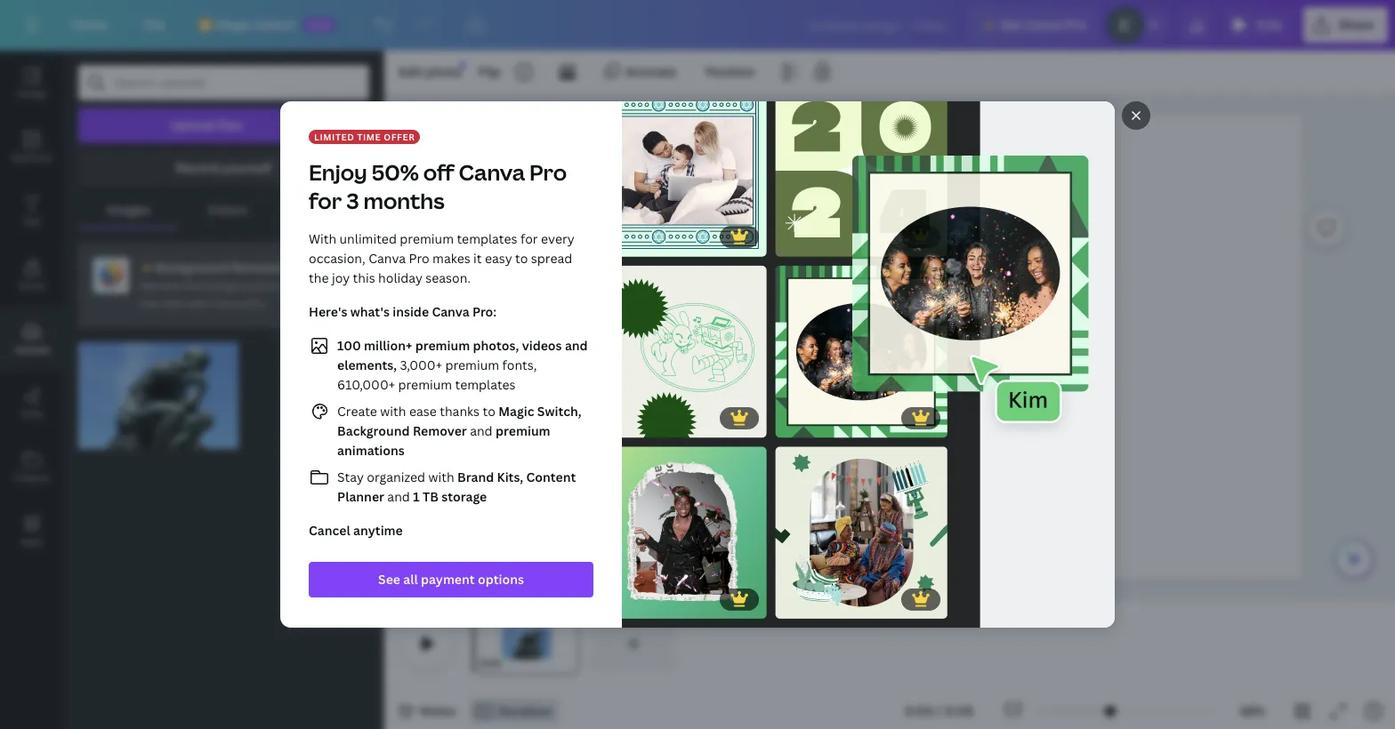 Task type: locate. For each thing, give the bounding box(es) containing it.
0 horizontal spatial and
[[388, 489, 410, 506]]

adjust
[[491, 492, 528, 509]]

0 horizontal spatial of
[[267, 279, 278, 294]]

hide image
[[384, 348, 395, 433]]

canva inside with unlimited premium templates for every occasion, canva pro makes it easy to spread the joy this holiday season.
[[369, 250, 406, 267]]

50%
[[372, 158, 419, 187]]

1 vertical spatial remover
[[413, 423, 467, 440]]

it inside with unlimited premium templates for every occasion, canva pro makes it easy to spread the joy this holiday season.
[[474, 250, 482, 267]]

canva up holiday
[[369, 250, 406, 267]]

of down how
[[529, 512, 541, 529]]

text
[[23, 215, 41, 228]]

payment
[[421, 571, 475, 588]]

brand up storage
[[458, 469, 494, 486]]

1 horizontal spatial 5.0s button
[[1222, 7, 1297, 43]]

limited
[[314, 131, 355, 143]]

page right a
[[598, 492, 627, 509]]

the down how
[[544, 512, 564, 529]]

easy
[[485, 250, 512, 267]]

for left "3"
[[309, 186, 342, 215]]

enjoy 50% off canva pro for 3 months
[[309, 158, 567, 215]]

list
[[309, 336, 594, 507]]

and left 1
[[388, 489, 410, 506]]

spread
[[531, 250, 573, 267]]

1 horizontal spatial for
[[521, 231, 538, 247]]

canva inside button
[[1025, 16, 1063, 33]]

1 horizontal spatial 5.0s
[[1258, 16, 1283, 33]]

it left easy
[[474, 250, 482, 267]]

0 vertical spatial pro
[[1066, 16, 1087, 33]]

premium animations
[[337, 423, 551, 459]]

magic inside magic switch, background remover
[[499, 403, 535, 420]]

templates
[[457, 231, 518, 247], [455, 377, 516, 393]]

cancel
[[309, 523, 350, 539]]

for
[[309, 186, 342, 215], [521, 231, 538, 247]]

premium inside premium animations
[[496, 423, 551, 440]]

0 vertical spatial 5.0s button
[[1222, 7, 1297, 43]]

with inside remove the background of your image in one click with canva pro.
[[188, 296, 210, 312]]

this
[[353, 270, 375, 287]]

0 horizontal spatial magic
[[216, 16, 252, 33]]

to inside with unlimited premium templates for every occasion, canva pro makes it easy to spread the joy this holiday season.
[[515, 250, 528, 267]]

and right the videos
[[565, 337, 588, 354]]

5.0s
[[1258, 16, 1283, 33], [481, 656, 502, 671]]

the inside remove the background of your image in one click with canva pro.
[[184, 279, 201, 294]]

templates up thanks
[[455, 377, 516, 393]]

1 vertical spatial to
[[483, 403, 496, 420]]

0 horizontal spatial background
[[155, 259, 228, 276]]

draw
[[21, 408, 43, 420]]

pro inside enjoy 50% off canva pro for 3 months
[[530, 158, 567, 187]]

100
[[337, 337, 361, 354]]

templates up easy
[[457, 231, 518, 247]]

3,000+
[[400, 357, 442, 374]]

1 horizontal spatial with
[[380, 403, 406, 420]]

brand up uploads button
[[19, 280, 45, 292]]

background up remove
[[155, 259, 228, 276]]

it right got
[[698, 554, 707, 571]]

a
[[588, 492, 595, 509]]

0 vertical spatial it
[[474, 250, 482, 267]]

get canva pro button
[[970, 7, 1101, 43]]

0 horizontal spatial pro
[[409, 250, 430, 267]]

premium inside 100 million+ premium photos, videos and elements,
[[415, 337, 470, 354]]

background up 'animations'
[[337, 423, 410, 440]]

page inside to adjust how long a page is shown, drag the edge of the page.
[[598, 492, 627, 509]]

videos
[[207, 201, 248, 218]]

to adjust how long a page is shown, drag the edge of the page.
[[474, 492, 715, 529]]

magic left switch,
[[499, 403, 535, 420]]

1 horizontal spatial brand
[[458, 469, 494, 486]]

pro up holiday
[[409, 250, 430, 267]]

magic inside main menu bar
[[216, 16, 252, 33]]

to right thanks
[[483, 403, 496, 420]]

magic left switch
[[216, 16, 252, 33]]

of left your
[[267, 279, 278, 294]]

templates inside '3,000+ premium fonts, 610,000+ premium templates'
[[455, 377, 516, 393]]

5.0s button
[[1222, 7, 1297, 43], [481, 655, 502, 673]]

0 horizontal spatial it
[[474, 250, 482, 267]]

upload
[[170, 117, 214, 134]]

premium down photos,
[[445, 357, 499, 374]]

1 vertical spatial magic
[[499, 403, 535, 420]]

image
[[307, 279, 337, 294]]

canva
[[1025, 16, 1063, 33], [459, 158, 525, 187], [369, 250, 406, 267], [212, 296, 244, 312], [432, 304, 470, 320]]

design button
[[0, 51, 64, 115]]

to
[[515, 250, 528, 267], [483, 403, 496, 420]]

and for and 1 tb storage
[[388, 489, 410, 506]]

upload files
[[170, 117, 243, 134]]

record
[[176, 159, 219, 176]]

enjoy
[[309, 158, 367, 187]]

limited time offer
[[314, 131, 415, 143]]

1 vertical spatial background
[[337, 423, 410, 440]]

1 horizontal spatial it
[[698, 554, 707, 571]]

0 vertical spatial of
[[267, 279, 278, 294]]

with up and 1 tb storage
[[429, 469, 454, 486]]

it
[[474, 250, 482, 267], [698, 554, 707, 571]]

and for and
[[467, 423, 496, 440]]

and down thanks
[[467, 423, 496, 440]]

in
[[340, 279, 349, 294]]

0 vertical spatial to
[[515, 250, 528, 267]]

home
[[71, 16, 107, 33]]

premium
[[400, 231, 454, 247], [415, 337, 470, 354], [445, 357, 499, 374], [398, 377, 452, 393], [496, 423, 551, 440]]

videos button
[[178, 193, 277, 227]]

1 horizontal spatial remover
[[413, 423, 467, 440]]

1 horizontal spatial magic
[[499, 403, 535, 420]]

remove the background of your image in one click with canva pro.
[[140, 279, 349, 312]]

2 horizontal spatial pro
[[1066, 16, 1087, 33]]

0:00 / 0:05
[[905, 703, 974, 720]]

1 vertical spatial of
[[529, 512, 541, 529]]

remover
[[231, 259, 285, 276], [413, 423, 467, 440]]

1 vertical spatial and
[[467, 423, 496, 440]]

0 horizontal spatial brand
[[19, 280, 45, 292]]

all
[[403, 571, 418, 588]]

1 vertical spatial 5.0s
[[481, 656, 502, 671]]

0 horizontal spatial for
[[309, 186, 342, 215]]

background inside magic switch, background remover
[[337, 423, 410, 440]]

remover inside magic switch, background remover
[[413, 423, 467, 440]]

1 horizontal spatial page
[[598, 492, 627, 509]]

canva right off in the top of the page
[[459, 158, 525, 187]]

here's what's inside canva pro:
[[309, 304, 497, 320]]

remover down ease
[[413, 423, 467, 440]]

record yourself
[[176, 159, 272, 176]]

page.
[[567, 512, 599, 529]]

0 vertical spatial and
[[565, 337, 588, 354]]

got it button
[[650, 545, 730, 580]]

storage
[[442, 489, 487, 506]]

0 vertical spatial 5.0s
[[1258, 16, 1283, 33]]

0 vertical spatial remover
[[231, 259, 285, 276]]

months
[[364, 186, 445, 215]]

1 horizontal spatial of
[[529, 512, 541, 529]]

0 horizontal spatial page
[[528, 456, 566, 477]]

brand for brand kits, content planner
[[458, 469, 494, 486]]

elements button
[[0, 115, 64, 179]]

brand for brand
[[19, 280, 45, 292]]

0 vertical spatial with
[[188, 296, 210, 312]]

premium down switch,
[[496, 423, 551, 440]]

the inside with unlimited premium templates for every occasion, canva pro makes it easy to spread the joy this holiday season.
[[309, 270, 329, 287]]

record yourself button
[[78, 150, 369, 186]]

0:05
[[946, 703, 974, 720]]

with left ease
[[380, 403, 406, 420]]

0 vertical spatial page
[[528, 456, 566, 477]]

brand inside brand kits, content planner
[[458, 469, 494, 486]]

Page title text field
[[510, 655, 517, 673]]

and 1 tb storage
[[384, 489, 487, 506]]

the
[[309, 270, 329, 287], [184, 279, 201, 294], [474, 512, 494, 529], [544, 512, 564, 529]]

million+
[[364, 337, 412, 354]]

canva inside enjoy 50% off canva pro for 3 months
[[459, 158, 525, 187]]

with right the click
[[188, 296, 210, 312]]

flip button
[[472, 58, 508, 86]]

the left joy at the left of page
[[309, 270, 329, 287]]

of inside remove the background of your image in one click with canva pro.
[[267, 279, 278, 294]]

1 horizontal spatial pro
[[530, 158, 567, 187]]

it inside button
[[698, 554, 707, 571]]

with
[[188, 296, 210, 312], [380, 403, 406, 420], [429, 469, 454, 486]]

remover up 'background'
[[231, 259, 285, 276]]

0 vertical spatial templates
[[457, 231, 518, 247]]

1 horizontal spatial to
[[515, 250, 528, 267]]

remove
[[140, 279, 181, 294]]

canva right get
[[1025, 16, 1063, 33]]

switch
[[255, 16, 296, 33]]

3,000+ premium fonts, 610,000+ premium templates
[[337, 357, 537, 393]]

1 vertical spatial for
[[521, 231, 538, 247]]

for left every on the top left
[[521, 231, 538, 247]]

premium inside with unlimited premium templates for every occasion, canva pro makes it easy to spread the joy this holiday season.
[[400, 231, 454, 247]]

home link
[[57, 7, 122, 43]]

pro right get
[[1066, 16, 1087, 33]]

for inside with unlimited premium templates for every occasion, canva pro makes it easy to spread the joy this holiday season.
[[521, 231, 538, 247]]

offer
[[384, 131, 415, 143]]

premium up 3,000+
[[415, 337, 470, 354]]

2 vertical spatial pro
[[409, 250, 430, 267]]

stay organized with
[[337, 469, 458, 486]]

1 vertical spatial pro
[[530, 158, 567, 187]]

premium up makes
[[400, 231, 454, 247]]

1 horizontal spatial background
[[337, 423, 410, 440]]

magic
[[216, 16, 252, 33], [499, 403, 535, 420]]

0 vertical spatial magic
[[216, 16, 252, 33]]

0 horizontal spatial 5.0s button
[[481, 655, 502, 673]]

to right easy
[[515, 250, 528, 267]]

options
[[478, 571, 524, 588]]

hide pages image
[[847, 589, 933, 604]]

fonts,
[[502, 357, 537, 374]]

organized
[[367, 469, 425, 486]]

2 vertical spatial and
[[388, 489, 410, 506]]

content
[[527, 469, 576, 486]]

0 horizontal spatial with
[[188, 296, 210, 312]]

1 vertical spatial page
[[598, 492, 627, 509]]

1 vertical spatial it
[[698, 554, 707, 571]]

1 vertical spatial templates
[[455, 377, 516, 393]]

0 horizontal spatial to
[[483, 403, 496, 420]]

see
[[378, 571, 401, 588]]

0 vertical spatial brand
[[19, 280, 45, 292]]

0 horizontal spatial remover
[[231, 259, 285, 276]]

brand inside button
[[19, 280, 45, 292]]

elements
[[12, 151, 52, 164]]

/
[[938, 703, 943, 720]]

page up how
[[528, 456, 566, 477]]

1 vertical spatial brand
[[458, 469, 494, 486]]

0 vertical spatial for
[[309, 186, 342, 215]]

the up the click
[[184, 279, 201, 294]]

1 vertical spatial with
[[380, 403, 406, 420]]

canva down 'background'
[[212, 296, 244, 312]]

2 horizontal spatial and
[[565, 337, 588, 354]]

new
[[309, 19, 331, 31]]

pro up every on the top left
[[530, 158, 567, 187]]

1 horizontal spatial and
[[467, 423, 496, 440]]

with unlimited premium templates for every occasion, canva pro makes it easy to spread the joy this holiday season.
[[309, 231, 575, 287]]

is
[[630, 492, 640, 509]]

and
[[565, 337, 588, 354], [467, 423, 496, 440], [388, 489, 410, 506]]

2 vertical spatial with
[[429, 469, 454, 486]]

background
[[155, 259, 228, 276], [337, 423, 410, 440]]



Task type: vqa. For each thing, say whether or not it's contained in the screenshot.
top &
no



Task type: describe. For each thing, give the bounding box(es) containing it.
pro inside button
[[1066, 16, 1087, 33]]

1 vertical spatial 5.0s button
[[481, 655, 502, 673]]

audio
[[305, 201, 341, 218]]

magic switch, background remover
[[337, 403, 582, 440]]

tb
[[423, 489, 439, 506]]

canva assistant image
[[1344, 549, 1365, 571]]

see all payment options
[[378, 571, 524, 588]]

animations
[[337, 442, 405, 459]]

notes
[[420, 703, 456, 720]]

flip
[[479, 63, 501, 80]]

canva inside remove the background of your image in one click with canva pro.
[[212, 296, 244, 312]]

unlimited
[[340, 231, 397, 247]]

brand button
[[0, 243, 64, 307]]

planner
[[337, 489, 384, 506]]

long
[[559, 492, 585, 509]]

2 horizontal spatial with
[[429, 469, 454, 486]]

draw button
[[0, 371, 64, 435]]

5.0s inside button
[[1258, 16, 1283, 33]]

anytime
[[353, 523, 403, 539]]

projects button
[[0, 435, 64, 499]]

pro inside with unlimited premium templates for every occasion, canva pro makes it easy to spread the joy this holiday season.
[[409, 250, 430, 267]]

duration
[[499, 703, 552, 720]]

files
[[217, 117, 243, 134]]

holiday
[[378, 270, 423, 287]]

for inside enjoy 50% off canva pro for 3 months
[[309, 186, 342, 215]]

side panel tab list
[[0, 51, 64, 563]]

inside
[[393, 304, 429, 320]]

0 horizontal spatial 5.0s
[[481, 656, 502, 671]]

main menu bar
[[0, 0, 1396, 51]]

your
[[280, 279, 304, 294]]

duration button
[[470, 698, 560, 726]]

premium down 3,000+
[[398, 377, 452, 393]]

get
[[1001, 16, 1022, 33]]

canva left pro:
[[432, 304, 470, 320]]

yourself
[[222, 159, 272, 176]]

drag
[[688, 492, 715, 509]]

trimming, start edge slider
[[474, 616, 490, 673]]

adjust
[[474, 456, 524, 477]]

pro.
[[247, 296, 267, 312]]

100 million+ premium photos, videos and elements,
[[337, 337, 588, 374]]

of inside to adjust how long a page is shown, drag the edge of the page.
[[529, 512, 541, 529]]

images button
[[78, 193, 178, 227]]

background
[[204, 279, 265, 294]]

switch,
[[537, 403, 582, 420]]

uploads button
[[0, 307, 64, 371]]

elements,
[[337, 357, 397, 374]]

to inside list
[[483, 403, 496, 420]]

got it
[[673, 554, 707, 571]]

templates inside with unlimited premium templates for every occasion, canva pro makes it easy to spread the joy this holiday season.
[[457, 231, 518, 247]]

edge
[[497, 512, 526, 529]]

off
[[423, 158, 455, 187]]

the down to
[[474, 512, 494, 529]]

time
[[357, 131, 381, 143]]

0:00
[[905, 703, 935, 720]]

one
[[140, 296, 159, 312]]

how
[[531, 492, 556, 509]]

3
[[346, 186, 359, 215]]

makes
[[433, 250, 471, 267]]

season.
[[426, 270, 471, 287]]

joy
[[332, 270, 350, 287]]

with
[[309, 231, 337, 247]]

projects
[[14, 472, 50, 484]]

timing
[[570, 456, 620, 477]]

magic switch
[[216, 16, 296, 33]]

notes button
[[392, 698, 463, 726]]

images
[[107, 201, 150, 218]]

trimming, end edge slider
[[564, 616, 580, 673]]

kits,
[[497, 469, 524, 486]]

magic for switch
[[216, 16, 252, 33]]

uploads
[[14, 344, 50, 356]]

upload files button
[[78, 108, 334, 143]]

got
[[673, 554, 695, 571]]

list containing 100 million+ premium photos, videos and elements,
[[309, 336, 594, 507]]

design
[[17, 87, 47, 100]]

and inside 100 million+ premium photos, videos and elements,
[[565, 337, 588, 354]]

cancel anytime
[[309, 523, 403, 539]]

stay
[[337, 469, 364, 486]]

apps button
[[0, 499, 64, 563]]

videos
[[522, 337, 562, 354]]

every
[[541, 231, 575, 247]]

ease
[[409, 403, 437, 420]]

to
[[474, 492, 488, 509]]

photos,
[[473, 337, 519, 354]]

Search uploads search field
[[114, 66, 358, 100]]

0 vertical spatial background
[[155, 259, 228, 276]]

create with ease thanks to
[[337, 403, 499, 420]]

get canva pro
[[1001, 16, 1087, 33]]

audio button
[[277, 193, 369, 227]]

text button
[[0, 179, 64, 243]]

thanks
[[440, 403, 480, 420]]

what's
[[350, 304, 390, 320]]

Design title text field
[[795, 7, 963, 43]]

magic for switch,
[[499, 403, 535, 420]]

create
[[337, 403, 377, 420]]



